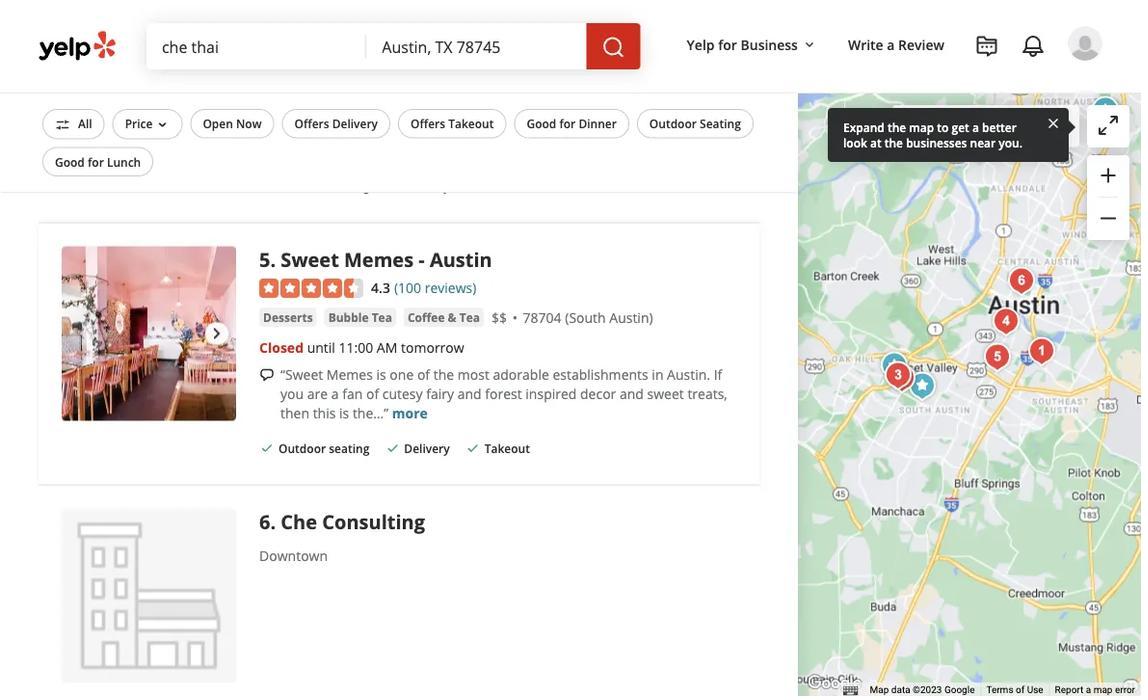 Task type: describe. For each thing, give the bounding box(es) containing it.
sweet
[[281, 246, 339, 273]]

one inside "quaint little gelato shop next with unique flavors that change daily and a gelato machine that is one in three in the world. they usually make granitas also…"
[[434, 122, 458, 140]]

none field "near"
[[382, 36, 572, 57]]

change
[[624, 103, 669, 121]]

"sweet memes is one of the most adorable establishments in austin. if you are a fan of cutesy fairy and forest inspired decor and sweet treats, then this is the…"
[[281, 365, 728, 422]]

1 vertical spatial coffee & tea link
[[404, 308, 484, 327]]

delivery inside button
[[332, 116, 378, 132]]

error
[[1116, 684, 1136, 696]]

me con bistro image
[[884, 359, 922, 398]]

16 speech v2 image
[[259, 367, 275, 383]]

inspired
[[526, 385, 577, 403]]

open now
[[203, 116, 262, 132]]

16 filter v2 image
[[55, 117, 70, 133]]

0 horizontal spatial and
[[458, 385, 482, 403]]

takeout for (692 reviews)
[[485, 179, 530, 194]]

the inside ""sweet memes is one of the most adorable establishments in austin. if you are a fan of cutesy fairy and forest inspired decor and sweet treats, then this is the…""
[[434, 365, 454, 384]]

sweet
[[648, 385, 685, 403]]

78704
[[523, 309, 562, 327]]

offers for offers takeout
[[411, 116, 446, 132]]

-
[[419, 246, 425, 273]]

takeout inside offers takeout button
[[449, 116, 494, 132]]

offers delivery button
[[282, 109, 391, 138]]

desserts link
[[259, 308, 317, 327]]

tomorrow
[[401, 338, 465, 357]]

open
[[203, 116, 233, 132]]

machine
[[334, 122, 388, 140]]

offers delivery
[[295, 116, 378, 132]]

good for lunch button
[[42, 147, 154, 176]]

outdoor for "sweet memes is one of the most adorable establishments in austin. if you are a fan of cutesy fairy and forest inspired decor and sweet treats, then this is the…"
[[279, 441, 326, 457]]

©2023
[[913, 684, 943, 696]]

5 . sweet memes - austin
[[259, 246, 493, 273]]

one inside ""sweet memes is one of the most adorable establishments in austin. if you are a fan of cutesy fairy and forest inspired decor and sweet treats, then this is the…""
[[390, 365, 414, 384]]

flavors
[[549, 103, 591, 121]]

are
[[307, 385, 328, 403]]

and inside "quaint little gelato shop next with unique flavors that change daily and a gelato machine that is one in three in the world. they usually make granitas also…"
[[706, 103, 730, 121]]

none field find
[[162, 36, 351, 57]]

little
[[332, 103, 359, 121]]

offers for offers delivery
[[295, 116, 329, 132]]

a inside "quaint little gelato shop next with unique flavors that change daily and a gelato machine that is one in three in the world. they usually make granitas also…"
[[281, 122, 288, 140]]

open now button
[[190, 109, 274, 138]]

(100 reviews) link
[[394, 276, 477, 297]]

look
[[844, 135, 868, 150]]

11:00
[[339, 338, 373, 357]]

"sweet
[[281, 365, 323, 384]]

moves
[[1027, 117, 1069, 136]]

0 horizontal spatial of
[[366, 385, 379, 403]]

is inside "quaint little gelato shop next with unique flavors that change daily and a gelato machine that is one in three in the world. they usually make granitas also…"
[[420, 122, 430, 140]]

terms
[[987, 684, 1014, 696]]

. for 5
[[271, 246, 276, 273]]

cutesy
[[383, 385, 423, 403]]

clean juice william cannon image
[[876, 347, 914, 385]]

1 horizontal spatial sweet memes - austin image
[[979, 338, 1018, 377]]

0 horizontal spatial &
[[377, 47, 386, 63]]

creek
[[652, 46, 689, 65]]

0 vertical spatial dolce neve image
[[62, 0, 236, 159]]

write a review
[[849, 35, 945, 54]]

expand
[[844, 119, 885, 135]]

4.3 star rating image
[[259, 279, 364, 298]]

che consulting link
[[281, 509, 425, 535]]

all
[[78, 116, 92, 132]]

0 vertical spatial that
[[595, 103, 620, 121]]

4.3 link
[[371, 276, 390, 297]]

more
[[392, 404, 428, 422]]

1 horizontal spatial tea
[[460, 309, 480, 325]]

map region
[[790, 10, 1142, 696]]

delivery for (692
[[404, 179, 450, 194]]

1 vertical spatial coffee & tea button
[[404, 308, 484, 327]]

establishments
[[553, 365, 649, 384]]

"quaint
[[281, 103, 328, 121]]

in left the 40
[[306, 76, 319, 94]]

make
[[677, 122, 712, 140]]

unique
[[501, 103, 545, 121]]

5
[[259, 246, 271, 273]]

16 checkmark v2 image down 16 speech v2 image
[[259, 441, 275, 456]]

outdoor seating
[[650, 116, 742, 132]]

sweet memes - austin link
[[281, 246, 493, 273]]

for for business
[[719, 35, 738, 54]]

a right write on the right of the page
[[888, 35, 895, 54]]

report a map error link
[[1056, 684, 1136, 696]]

search as map moves
[[932, 117, 1069, 136]]

0 vertical spatial memes
[[344, 246, 414, 273]]

austin
[[430, 246, 493, 273]]

16 checkmark v2 image down three
[[466, 178, 481, 194]]

(692 reviews) link
[[394, 14, 477, 35]]

6 . che consulting
[[259, 509, 425, 535]]

keyboard shortcuts image
[[843, 686, 859, 696]]

this
[[313, 404, 336, 422]]

until
[[307, 338, 335, 357]]

they
[[596, 122, 626, 140]]

next image for "quaint
[[205, 60, 229, 83]]

& for the top coffee & tea button
[[525, 47, 534, 63]]

three
[[477, 122, 510, 140]]

delivery for (100
[[404, 441, 450, 457]]

ice cream & frozen yogurt button
[[313, 45, 473, 65]]

price
[[125, 116, 153, 132]]

good for lunch
[[55, 154, 141, 170]]

good for good for lunch
[[55, 154, 85, 170]]

in down unique
[[514, 122, 525, 140]]

expand the map to get a better look at the businesses near you. tooltip
[[828, 108, 1070, 162]]

bubble
[[329, 309, 369, 325]]

ice
[[317, 47, 333, 63]]

data
[[892, 684, 911, 696]]

1 horizontal spatial gelato
[[363, 103, 401, 121]]

yelp
[[687, 35, 715, 54]]

you
[[281, 385, 304, 403]]

coffee for the bottommost coffee & tea link
[[408, 309, 445, 325]]

daily
[[673, 103, 702, 121]]

next image for "sweet
[[205, 322, 229, 345]]

in inside ""sweet memes is one of the most adorable establishments in austin. if you are a fan of cutesy fairy and forest inspired decor and sweet treats, then this is the…""
[[652, 365, 664, 384]]

next
[[440, 103, 467, 121]]

(692 reviews)
[[394, 16, 477, 34]]

takeout for (100 reviews)
[[485, 441, 530, 457]]

report
[[1056, 684, 1084, 696]]

projects image
[[976, 35, 999, 58]]

yogurt
[[431, 47, 470, 63]]

6
[[259, 509, 271, 535]]

search image
[[602, 36, 626, 59]]

a right report
[[1087, 684, 1092, 696]]

more link
[[392, 404, 428, 422]]

cream
[[336, 47, 374, 63]]

opens in 40 min
[[259, 76, 368, 94]]

0 horizontal spatial sweet memes - austin image
[[62, 246, 236, 421]]



Task type: locate. For each thing, give the bounding box(es) containing it.
1 slideshow element from the top
[[62, 0, 236, 159]]

0 horizontal spatial one
[[390, 365, 414, 384]]

outdoor
[[650, 116, 697, 132], [279, 179, 326, 194], [279, 441, 326, 457]]

1 vertical spatial that
[[392, 122, 417, 140]]

2 vertical spatial for
[[88, 154, 104, 170]]

am
[[377, 338, 398, 357]]

1 vertical spatial good
[[55, 154, 85, 170]]

fan
[[343, 385, 363, 403]]

None search field
[[147, 23, 645, 69]]

coffee & tea button
[[481, 45, 561, 65], [404, 308, 484, 327]]

for right yelp
[[719, 35, 738, 54]]

notifications image
[[1022, 35, 1045, 58]]

1 vertical spatial outdoor
[[279, 179, 326, 194]]

1 vertical spatial is
[[377, 365, 386, 384]]

1 vertical spatial of
[[366, 385, 379, 403]]

2 vertical spatial outdoor
[[279, 441, 326, 457]]

1 horizontal spatial map
[[995, 117, 1024, 136]]

offers inside button
[[295, 116, 329, 132]]

2 reviews) from the top
[[425, 278, 477, 297]]

2 horizontal spatial tea
[[537, 47, 557, 63]]

2 horizontal spatial of
[[1017, 684, 1025, 696]]

1 vertical spatial reviews)
[[425, 278, 477, 297]]

1 vertical spatial gelato
[[292, 122, 331, 140]]

16 checkmark v2 image down the more
[[385, 441, 401, 456]]

0 vertical spatial $$
[[569, 46, 584, 65]]

terms of use
[[987, 684, 1044, 696]]

map for to
[[910, 119, 935, 135]]

previous image
[[69, 60, 93, 83]]

a inside expand the map to get a better look at the businesses near you.
[[973, 119, 980, 135]]

pho thai son - southwest austin image
[[880, 356, 918, 395]]

usually
[[630, 122, 674, 140]]

$$ left 78704
[[492, 309, 507, 327]]

delivery
[[332, 116, 378, 132], [404, 179, 450, 194], [404, 441, 450, 457]]

bouldin
[[600, 46, 649, 65]]

tea down (100 reviews)
[[460, 309, 480, 325]]

offers inside button
[[411, 116, 446, 132]]

is right this
[[340, 404, 349, 422]]

0 vertical spatial coffee & tea
[[485, 47, 557, 63]]

is down shop
[[420, 122, 430, 140]]

google
[[945, 684, 976, 696]]

map left error
[[1094, 684, 1113, 696]]

0 horizontal spatial good
[[55, 154, 85, 170]]

as
[[978, 117, 992, 136]]

slideshow element for "sweet memes is one of the most adorable establishments in austin. if you are a fan of cutesy fairy and forest inspired decor and sweet treats, then this is the…"
[[62, 246, 236, 421]]

1 vertical spatial .
[[271, 509, 276, 535]]

near
[[971, 135, 996, 150]]

offers takeout button
[[398, 109, 507, 138]]

good for dinner button
[[514, 109, 630, 138]]

a inside ""sweet memes is one of the most adorable establishments in austin. if you are a fan of cutesy fairy and forest inspired decor and sweet treats, then this is the…""
[[332, 385, 339, 403]]

one up cutesy
[[390, 365, 414, 384]]

most
[[458, 365, 490, 384]]

1 vertical spatial delivery
[[404, 179, 450, 194]]

seating
[[700, 116, 742, 132]]

coffee right yogurt
[[485, 47, 522, 63]]

and down most
[[458, 385, 482, 403]]

report a map error
[[1056, 684, 1136, 696]]

zoom in image
[[1098, 164, 1121, 187]]

1 vertical spatial for
[[560, 116, 576, 132]]

of up 'fairy'
[[418, 365, 430, 384]]

1 none field from the left
[[162, 36, 351, 57]]

0 vertical spatial outdoor
[[650, 116, 697, 132]]

4.6 star rating image
[[259, 16, 364, 36]]

map data ©2023 google
[[871, 684, 976, 696]]

che consulting image
[[1003, 262, 1042, 300]]

delivery down the filters group
[[404, 179, 450, 194]]

zoom out image
[[1098, 207, 1121, 230]]

of left the use
[[1017, 684, 1025, 696]]

gelato
[[363, 103, 401, 121], [292, 122, 331, 140]]

16 checkmark v2 image down the filters group
[[385, 178, 401, 194]]

0 vertical spatial next image
[[205, 60, 229, 83]]

0 horizontal spatial offers
[[295, 116, 329, 132]]

yelp for business button
[[680, 27, 826, 62]]

coffee & tea link down (100 reviews)
[[404, 308, 484, 327]]

1 horizontal spatial that
[[595, 103, 620, 121]]

in
[[306, 76, 319, 94], [461, 122, 473, 140], [514, 122, 525, 140], [652, 365, 664, 384]]

(100 reviews)
[[394, 278, 477, 297]]

che consulting image
[[62, 509, 236, 683]]

for left dinner
[[560, 116, 576, 132]]

opens
[[259, 76, 302, 94]]

2 vertical spatial takeout
[[485, 441, 530, 457]]

1 horizontal spatial dolce neve image
[[988, 302, 1026, 341]]

reviews) up yogurt
[[425, 16, 477, 34]]

1 vertical spatial seating
[[329, 441, 370, 457]]

$$ for bouldin
[[569, 46, 584, 65]]

is down am
[[377, 365, 386, 384]]

decor
[[581, 385, 617, 403]]

shop
[[405, 103, 436, 121]]

1 horizontal spatial $$
[[569, 46, 584, 65]]

16 checkmark v2 image down ""sweet memes is one of the most adorable establishments in austin. if you are a fan of cutesy fairy and forest inspired decor and sweet treats, then this is the…"" at the bottom of page
[[466, 441, 481, 456]]

0 vertical spatial 16 chevron down v2 image
[[802, 37, 818, 53]]

outdoor inside button
[[650, 116, 697, 132]]

0 vertical spatial slideshow element
[[62, 0, 236, 159]]

one
[[434, 122, 458, 140], [390, 365, 414, 384]]

1 horizontal spatial coffee & tea
[[485, 47, 557, 63]]

memes inside ""sweet memes is one of the most adorable establishments in austin. if you are a fan of cutesy fairy and forest inspired decor and sweet treats, then this is the…""
[[327, 365, 373, 384]]

coffee up the tomorrow
[[408, 309, 445, 325]]

delivery down the more
[[404, 441, 450, 457]]

of up the the…"
[[366, 385, 379, 403]]

seating for also…"
[[329, 179, 370, 194]]

1 vertical spatial dolce neve image
[[988, 302, 1026, 341]]

bambu image
[[1087, 91, 1126, 130]]

1 vertical spatial memes
[[327, 365, 373, 384]]

16 checkmark v2 image down now
[[259, 178, 275, 194]]

of
[[418, 365, 430, 384], [366, 385, 379, 403], [1017, 684, 1025, 696]]

1 horizontal spatial for
[[560, 116, 576, 132]]

1 vertical spatial takeout
[[485, 179, 530, 194]]

the inside "quaint little gelato shop next with unique flavors that change daily and a gelato machine that is one in three in the world. they usually make granitas also…"
[[529, 122, 550, 140]]

16 chevron down v2 image inside the price "dropdown button"
[[155, 117, 170, 133]]

& down (100 reviews)
[[448, 309, 457, 325]]

austin)
[[610, 309, 654, 327]]

2 next image from the top
[[205, 322, 229, 345]]

1 vertical spatial next image
[[205, 322, 229, 345]]

1 horizontal spatial of
[[418, 365, 430, 384]]

16 chevron down v2 image right "business"
[[802, 37, 818, 53]]

dolce neve image
[[62, 0, 236, 159], [988, 302, 1026, 341]]

1 horizontal spatial is
[[377, 365, 386, 384]]

16 speech v2 image
[[259, 105, 275, 120]]

0 vertical spatial .
[[271, 246, 276, 273]]

close image
[[1046, 114, 1062, 131]]

map for error
[[1094, 684, 1113, 696]]

che
[[281, 509, 317, 535]]

seating down also…"
[[329, 179, 370, 194]]

(south
[[565, 309, 606, 327]]

2 outdoor seating from the top
[[279, 441, 370, 457]]

16 chevron down v2 image inside yelp for business button
[[802, 37, 818, 53]]

businesses
[[907, 135, 968, 150]]

reviews) down austin in the left of the page
[[425, 278, 477, 297]]

1 reviews) from the top
[[425, 16, 477, 34]]

2 horizontal spatial &
[[525, 47, 534, 63]]

0 vertical spatial gelato
[[363, 103, 401, 121]]

$$ left search icon
[[569, 46, 584, 65]]

0 horizontal spatial $$
[[492, 309, 507, 327]]

1 horizontal spatial one
[[434, 122, 458, 140]]

0 horizontal spatial is
[[340, 404, 349, 422]]

0 horizontal spatial none field
[[162, 36, 351, 57]]

slideshow element for "quaint little gelato shop next with unique flavors that change daily and a gelato machine that is one in three in the world. they usually make granitas also…"
[[62, 0, 236, 159]]

2 vertical spatial is
[[340, 404, 349, 422]]

lunch
[[107, 154, 141, 170]]

coffee
[[485, 47, 522, 63], [408, 309, 445, 325]]

filters group
[[39, 109, 758, 176]]

4.3
[[371, 278, 390, 297]]

user actions element
[[672, 24, 1130, 143]]

& right cream
[[377, 47, 386, 63]]

is
[[420, 122, 430, 140], [377, 365, 386, 384], [340, 404, 349, 422]]

tea down 4.3
[[372, 309, 392, 325]]

1 horizontal spatial coffee
[[485, 47, 522, 63]]

min
[[341, 76, 368, 94]]

0 vertical spatial is
[[420, 122, 430, 140]]

1 offers from the left
[[295, 116, 329, 132]]

group
[[1088, 155, 1130, 240]]

0 vertical spatial takeout
[[449, 116, 494, 132]]

map left to
[[910, 119, 935, 135]]

none field up opens
[[162, 36, 351, 57]]

reviews) for (692 reviews)
[[425, 16, 477, 34]]

map right "as"
[[995, 117, 1024, 136]]

1 vertical spatial slideshow element
[[62, 246, 236, 421]]

bubble tea
[[329, 309, 392, 325]]

&
[[377, 47, 386, 63], [525, 47, 534, 63], [448, 309, 457, 325]]

0 vertical spatial seating
[[329, 179, 370, 194]]

sweet memes - austin image
[[62, 246, 236, 421], [979, 338, 1018, 377]]

1 outdoor seating from the top
[[279, 179, 370, 194]]

coffee & tea link up unique
[[481, 45, 561, 65]]

coffee & tea button up unique
[[481, 45, 561, 65]]

2 none field from the left
[[382, 36, 572, 57]]

1 . from the top
[[271, 246, 276, 273]]

dinner
[[579, 116, 617, 132]]

0 vertical spatial outdoor seating
[[279, 179, 370, 194]]

coffee & tea button down (100 reviews)
[[404, 308, 484, 327]]

1 vertical spatial 16 chevron down v2 image
[[155, 117, 170, 133]]

1 vertical spatial one
[[390, 365, 414, 384]]

yelp for business
[[687, 35, 799, 54]]

map
[[871, 684, 890, 696]]

google image
[[804, 671, 867, 696]]

a down "quaint
[[281, 122, 288, 140]]

Near text field
[[382, 36, 572, 57]]

downtown
[[259, 547, 328, 565]]

for for dinner
[[560, 116, 576, 132]]

that
[[595, 103, 620, 121], [392, 122, 417, 140]]

0 vertical spatial good
[[527, 116, 557, 132]]

one down next
[[434, 122, 458, 140]]

(692
[[394, 16, 422, 34]]

offers takeout
[[411, 116, 494, 132]]

0 vertical spatial delivery
[[332, 116, 378, 132]]

outdoor seating button
[[637, 109, 754, 138]]

now
[[236, 116, 262, 132]]

seating for this
[[329, 441, 370, 457]]

2 slideshow element from the top
[[62, 246, 236, 421]]

0 vertical spatial reviews)
[[425, 16, 477, 34]]

that down shop
[[392, 122, 417, 140]]

good for good for dinner
[[527, 116, 557, 132]]

0 horizontal spatial that
[[392, 122, 417, 140]]

2 vertical spatial delivery
[[404, 441, 450, 457]]

next image
[[205, 60, 229, 83], [205, 322, 229, 345]]

16 chevron down v2 image for price
[[155, 117, 170, 133]]

in up sweet
[[652, 365, 664, 384]]

78704 (south austin)
[[523, 309, 654, 327]]

outdoor seating down this
[[279, 441, 370, 457]]

tea
[[537, 47, 557, 63], [372, 309, 392, 325], [460, 309, 480, 325]]

1 horizontal spatial and
[[620, 385, 644, 403]]

seating down the the…"
[[329, 441, 370, 457]]

16 chevron down v2 image right the price
[[155, 117, 170, 133]]

outdoor seating for this
[[279, 441, 370, 457]]

1 horizontal spatial 16 chevron down v2 image
[[802, 37, 818, 53]]

$$ for 78704
[[492, 309, 507, 327]]

0 vertical spatial coffee & tea link
[[481, 45, 561, 65]]

delivery up also…"
[[332, 116, 378, 132]]

bubble tea link
[[325, 308, 396, 327]]

next image down find text box
[[205, 60, 229, 83]]

"quaint little gelato shop next with unique flavors that change daily and a gelato machine that is one in three in the world. they usually make granitas also…"
[[281, 103, 730, 160]]

0 horizontal spatial for
[[88, 154, 104, 170]]

map
[[995, 117, 1024, 136], [910, 119, 935, 135], [1094, 684, 1113, 696]]

coffee & tea down (100 reviews)
[[408, 309, 480, 325]]

0 vertical spatial one
[[434, 122, 458, 140]]

starbucks image
[[904, 367, 942, 406]]

coffee & tea up unique
[[485, 47, 557, 63]]

1 vertical spatial $$
[[492, 309, 507, 327]]

and up make
[[706, 103, 730, 121]]

. left sweet at top
[[271, 246, 276, 273]]

gelato up granitas
[[292, 122, 331, 140]]

business
[[741, 35, 799, 54]]

888 pan asian restaurant image
[[1023, 332, 1062, 371]]

2 horizontal spatial and
[[706, 103, 730, 121]]

. left che
[[271, 509, 276, 535]]

and right decor
[[620, 385, 644, 403]]

none field down (692 reviews)
[[382, 36, 572, 57]]

ice cream & frozen yogurt link
[[313, 45, 473, 65]]

1 horizontal spatial &
[[448, 309, 457, 325]]

0 vertical spatial coffee & tea button
[[481, 45, 561, 65]]

& for coffee & tea button to the bottom
[[448, 309, 457, 325]]

desserts button
[[259, 308, 317, 327]]

16 checkmark v2 image
[[259, 178, 275, 194], [385, 178, 401, 194], [466, 178, 481, 194], [259, 441, 275, 456], [385, 441, 401, 456], [466, 441, 481, 456]]

1 horizontal spatial offers
[[411, 116, 446, 132]]

reviews)
[[425, 16, 477, 34], [425, 278, 477, 297]]

outdoor seating down granitas
[[279, 179, 370, 194]]

1 horizontal spatial good
[[527, 116, 557, 132]]

2 . from the top
[[271, 509, 276, 535]]

0 vertical spatial for
[[719, 35, 738, 54]]

you.
[[999, 135, 1023, 150]]

seating
[[329, 179, 370, 194], [329, 441, 370, 457]]

0 horizontal spatial coffee & tea
[[408, 309, 480, 325]]

tea inside button
[[372, 309, 392, 325]]

. for 6
[[271, 509, 276, 535]]

for for lunch
[[88, 154, 104, 170]]

outdoor seating
[[279, 179, 370, 194], [279, 441, 370, 457]]

2 horizontal spatial is
[[420, 122, 430, 140]]

map for moves
[[995, 117, 1024, 136]]

closed
[[259, 338, 304, 357]]

& up unique
[[525, 47, 534, 63]]

if
[[714, 365, 723, 384]]

map inside expand the map to get a better look at the businesses near you.
[[910, 119, 935, 135]]

outdoor seating for also…"
[[279, 179, 370, 194]]

(100
[[394, 278, 422, 297]]

4.6 link
[[371, 14, 390, 35]]

all button
[[42, 109, 105, 139]]

Find text field
[[162, 36, 351, 57]]

a left fan
[[332, 385, 339, 403]]

world.
[[553, 122, 593, 140]]

granitas
[[281, 141, 332, 160]]

1 next image from the top
[[205, 60, 229, 83]]

for left lunch on the left top
[[88, 154, 104, 170]]

for inside the user actions element
[[719, 35, 738, 54]]

use
[[1028, 684, 1044, 696]]

write
[[849, 35, 884, 54]]

1 horizontal spatial none field
[[382, 36, 572, 57]]

tea up flavors
[[537, 47, 557, 63]]

40
[[322, 76, 338, 94]]

consulting
[[322, 509, 425, 535]]

closed until 11:00 am tomorrow
[[259, 338, 465, 357]]

0 horizontal spatial coffee
[[408, 309, 445, 325]]

2 vertical spatial of
[[1017, 684, 1025, 696]]

better
[[983, 119, 1017, 135]]

2 seating from the top
[[329, 441, 370, 457]]

memes up fan
[[327, 365, 373, 384]]

expand the map to get a better look at the businesses near you.
[[844, 119, 1023, 150]]

ruby a. image
[[1069, 26, 1103, 61]]

2 offers from the left
[[411, 116, 446, 132]]

in down next
[[461, 122, 473, 140]]

coffee for the top coffee & tea link
[[485, 47, 522, 63]]

a right get
[[973, 119, 980, 135]]

1 vertical spatial coffee & tea
[[408, 309, 480, 325]]

0 horizontal spatial tea
[[372, 309, 392, 325]]

previous image
[[69, 322, 93, 345]]

16 chevron down v2 image for yelp for business
[[802, 37, 818, 53]]

slideshow element
[[62, 0, 236, 159], [62, 246, 236, 421]]

memes up 4.3 link
[[344, 246, 414, 273]]

search
[[932, 117, 974, 136]]

fairy
[[427, 385, 454, 403]]

1 seating from the top
[[329, 179, 370, 194]]

1 vertical spatial coffee
[[408, 309, 445, 325]]

2 horizontal spatial for
[[719, 35, 738, 54]]

next image left closed
[[205, 322, 229, 345]]

1 vertical spatial outdoor seating
[[279, 441, 370, 457]]

write a review link
[[841, 27, 953, 62]]

16 chevron down v2 image
[[802, 37, 818, 53], [155, 117, 170, 133]]

reviews) for (100 reviews)
[[425, 278, 477, 297]]

0 horizontal spatial map
[[910, 119, 935, 135]]

that up the they
[[595, 103, 620, 121]]

2 horizontal spatial map
[[1094, 684, 1113, 696]]

0 horizontal spatial dolce neve image
[[62, 0, 236, 159]]

0 vertical spatial of
[[418, 365, 430, 384]]

0 horizontal spatial gelato
[[292, 122, 331, 140]]

terms of use link
[[987, 684, 1044, 696]]

gelato up machine
[[363, 103, 401, 121]]

0 horizontal spatial 16 chevron down v2 image
[[155, 117, 170, 133]]

expand map image
[[1098, 114, 1121, 137]]

outdoor for "quaint little gelato shop next with unique flavors that change daily and a gelato machine that is one in three in the world. they usually make granitas also…"
[[279, 179, 326, 194]]

None field
[[162, 36, 351, 57], [382, 36, 572, 57]]

0 vertical spatial coffee
[[485, 47, 522, 63]]



Task type: vqa. For each thing, say whether or not it's contained in the screenshot.
Zoom out icon at the right of page
yes



